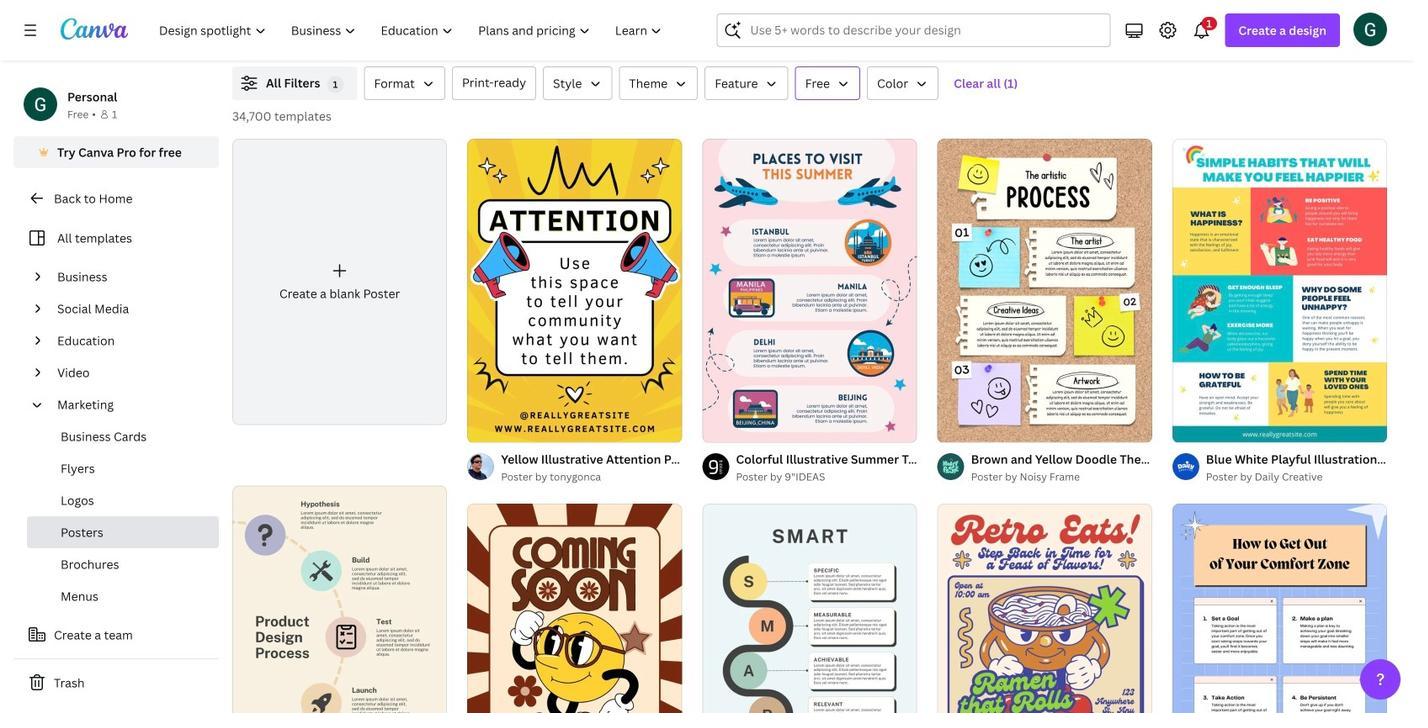 Task type: vqa. For each thing, say whether or not it's contained in the screenshot.
BACK TO SCHOOL link
no



Task type: locate. For each thing, give the bounding box(es) containing it.
blue memphis how to get out from comfort zone poster image
[[1173, 504, 1387, 714]]

None search field
[[717, 13, 1111, 47]]

brown and yellow doodle the artistic process poster image
[[938, 139, 1152, 443]]

Search search field
[[750, 14, 1100, 46]]

1 filter options selected element
[[327, 76, 344, 93]]

yellow illustrative attention poster image
[[467, 139, 682, 443]]

greg robinson image
[[1354, 12, 1387, 46]]



Task type: describe. For each thing, give the bounding box(es) containing it.
brown and cream retro coming soon poster image
[[467, 504, 682, 714]]

blue white playful illustration lifestyle poster image
[[1173, 139, 1387, 443]]

top level navigation element
[[148, 13, 676, 47]]

green and blue retro illustrative food poster image
[[938, 504, 1152, 714]]

create a blank poster element
[[232, 139, 447, 425]]

smart goals business infographic poster image
[[702, 504, 917, 714]]

colorful illustrative summer travel infographic poster image
[[702, 139, 917, 443]]

colorful minimalist design process infographic poster image
[[232, 486, 447, 714]]



